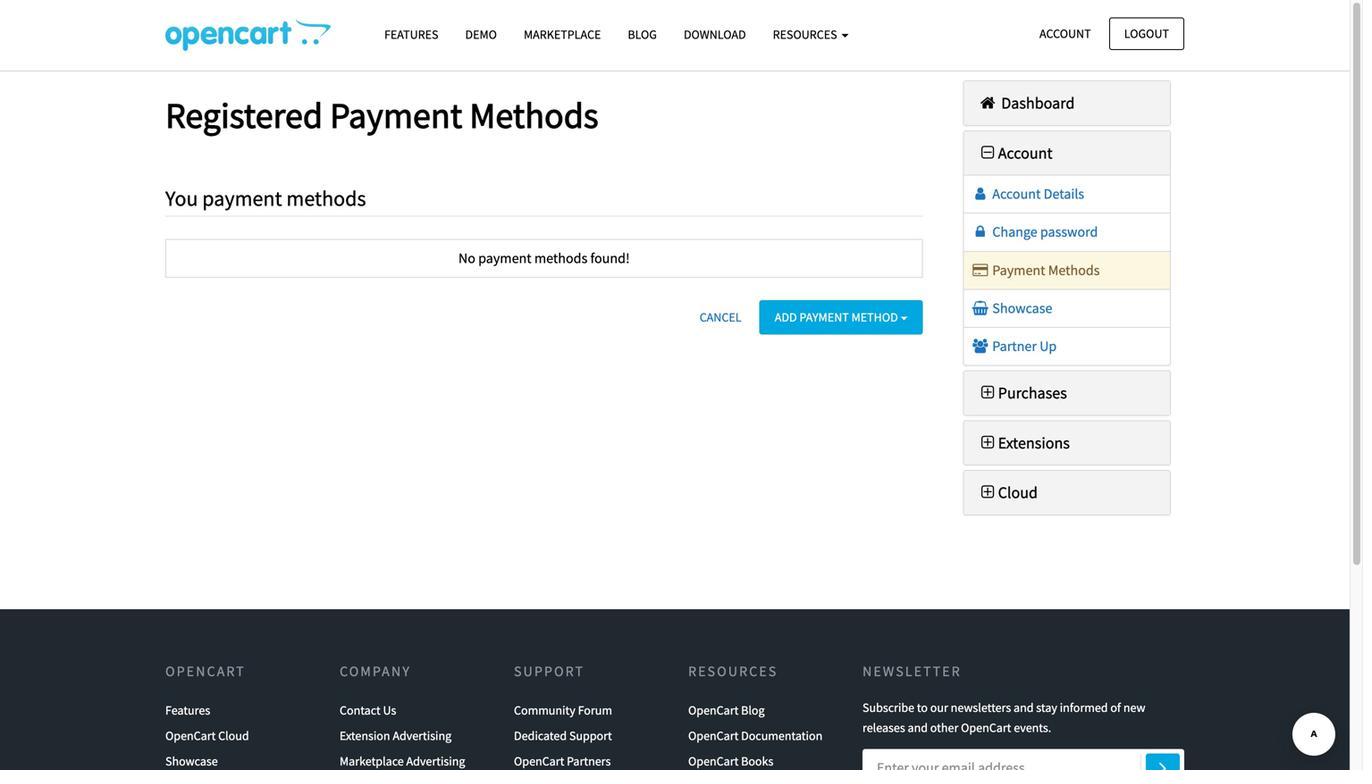 Task type: describe. For each thing, give the bounding box(es) containing it.
0 vertical spatial resources
[[773, 26, 840, 42]]

releases
[[863, 720, 906, 736]]

credit card image
[[972, 263, 990, 277]]

registered
[[165, 93, 323, 138]]

marketplace for marketplace advertising
[[340, 754, 404, 770]]

users image
[[972, 339, 990, 354]]

cloud link
[[978, 483, 1038, 503]]

marketplace for marketplace
[[524, 26, 601, 42]]

opencart cloud
[[165, 728, 249, 744]]

advertising for extension advertising
[[393, 728, 452, 744]]

details
[[1044, 185, 1085, 203]]

books
[[741, 754, 774, 770]]

0 vertical spatial showcase
[[990, 299, 1053, 317]]

payment for you
[[202, 185, 282, 212]]

angle right image
[[1160, 758, 1167, 771]]

0 vertical spatial showcase link
[[972, 299, 1053, 317]]

purchases
[[999, 383, 1067, 403]]

stay
[[1037, 700, 1058, 716]]

change password link
[[972, 223, 1098, 241]]

newsletter
[[863, 663, 962, 681]]

account for top account 'link'
[[1040, 25, 1091, 42]]

opencart books
[[689, 754, 774, 770]]

dashboard
[[999, 93, 1075, 113]]

marketplace link
[[511, 19, 615, 50]]

dedicated support link
[[514, 724, 612, 749]]

subscribe
[[863, 700, 915, 716]]

cancel
[[700, 309, 742, 325]]

dedicated support
[[514, 728, 612, 744]]

logout
[[1125, 25, 1170, 42]]

features for demo
[[385, 26, 439, 42]]

features link for opencart cloud
[[165, 699, 210, 724]]

no
[[459, 249, 476, 267]]

opencart - payment methods image
[[165, 19, 331, 51]]

change password
[[990, 223, 1098, 241]]

extension
[[340, 728, 390, 744]]

documentation
[[741, 728, 823, 744]]

partner up
[[990, 338, 1057, 355]]

logout link
[[1110, 17, 1185, 50]]

community forum
[[514, 703, 613, 719]]

to
[[917, 700, 928, 716]]

add
[[775, 309, 797, 325]]

blog inside "link"
[[741, 703, 765, 719]]

you payment methods
[[165, 185, 366, 212]]

contact us link
[[340, 699, 396, 724]]

methods for you payment methods
[[287, 185, 366, 212]]

home image
[[978, 95, 999, 111]]

partner
[[993, 338, 1037, 355]]

plus square o image for purchases
[[978, 385, 999, 401]]

our
[[931, 700, 949, 716]]

other
[[931, 720, 959, 736]]

payment for method
[[800, 309, 849, 325]]

opencart for opencart documentation
[[689, 728, 739, 744]]

0 vertical spatial cloud
[[999, 483, 1038, 503]]

plus square o image
[[978, 485, 999, 501]]

extension advertising
[[340, 728, 452, 744]]

2 horizontal spatial payment
[[993, 261, 1046, 279]]

new
[[1124, 700, 1146, 716]]

opencart documentation link
[[689, 724, 823, 749]]

resources link
[[760, 19, 862, 50]]

account details link
[[972, 185, 1085, 203]]

0 vertical spatial support
[[514, 663, 585, 681]]

plus square o image for extensions
[[978, 435, 999, 451]]

subscribe to our newsletters and stay informed of new releases and other opencart events.
[[863, 700, 1146, 736]]

community forum link
[[514, 699, 613, 724]]

opencart for opencart partners
[[514, 754, 565, 770]]

change
[[993, 223, 1038, 241]]

opencart partners
[[514, 754, 611, 770]]

forum
[[578, 703, 613, 719]]

Enter your email address text field
[[863, 750, 1185, 771]]

opencart for opencart
[[165, 663, 246, 681]]

0 vertical spatial account link
[[1025, 17, 1107, 50]]

marketplace advertising link
[[340, 749, 465, 771]]

you
[[165, 185, 198, 212]]

1 vertical spatial account
[[999, 143, 1053, 163]]

user image
[[972, 187, 990, 201]]

extensions
[[999, 433, 1070, 453]]



Task type: locate. For each thing, give the bounding box(es) containing it.
features up opencart cloud
[[165, 703, 210, 719]]

opencart for opencart books
[[689, 754, 739, 770]]

advertising down extension advertising link
[[406, 754, 465, 770]]

account details
[[990, 185, 1085, 203]]

no payment methods found!
[[459, 249, 630, 267]]

0 horizontal spatial payment
[[202, 185, 282, 212]]

1 vertical spatial plus square o image
[[978, 435, 999, 451]]

1 vertical spatial support
[[570, 728, 612, 744]]

contact
[[340, 703, 381, 719]]

1 vertical spatial features link
[[165, 699, 210, 724]]

newsletters
[[951, 700, 1012, 716]]

0 vertical spatial and
[[1014, 700, 1034, 716]]

advertising up marketplace advertising link
[[393, 728, 452, 744]]

plus square o image inside extensions link
[[978, 435, 999, 451]]

0 horizontal spatial features link
[[165, 699, 210, 724]]

2 plus square o image from the top
[[978, 435, 999, 451]]

demo
[[465, 26, 497, 42]]

demo link
[[452, 19, 511, 50]]

features link up opencart cloud
[[165, 699, 210, 724]]

opencart for opencart blog
[[689, 703, 739, 719]]

extension advertising link
[[340, 724, 452, 749]]

2 vertical spatial account
[[993, 185, 1041, 203]]

1 vertical spatial resources
[[689, 663, 778, 681]]

0 horizontal spatial methods
[[470, 93, 599, 138]]

company
[[340, 663, 411, 681]]

minus square o image
[[978, 145, 999, 161]]

0 horizontal spatial features
[[165, 703, 210, 719]]

0 horizontal spatial payment
[[330, 93, 463, 138]]

method
[[852, 309, 898, 325]]

plus square o image
[[978, 385, 999, 401], [978, 435, 999, 451]]

features for opencart cloud
[[165, 703, 210, 719]]

of
[[1111, 700, 1121, 716]]

1 vertical spatial account link
[[978, 143, 1053, 163]]

account inside account 'link'
[[1040, 25, 1091, 42]]

0 vertical spatial payment
[[202, 185, 282, 212]]

0 vertical spatial features
[[385, 26, 439, 42]]

opencart cloud link
[[165, 724, 249, 749]]

opencart
[[165, 663, 246, 681], [689, 703, 739, 719], [961, 720, 1012, 736], [165, 728, 216, 744], [689, 728, 739, 744], [514, 754, 565, 770], [689, 754, 739, 770]]

1 vertical spatial payment
[[993, 261, 1046, 279]]

dedicated
[[514, 728, 567, 744]]

account for account details
[[993, 185, 1041, 203]]

blog left the download in the right top of the page
[[628, 26, 657, 42]]

0 vertical spatial advertising
[[393, 728, 452, 744]]

showcase link up partner up link
[[972, 299, 1053, 317]]

and down to
[[908, 720, 928, 736]]

features
[[385, 26, 439, 42], [165, 703, 210, 719]]

blog link
[[615, 19, 671, 50]]

1 vertical spatial payment
[[479, 249, 532, 267]]

blog
[[628, 26, 657, 42], [741, 703, 765, 719]]

account
[[1040, 25, 1091, 42], [999, 143, 1053, 163], [993, 185, 1041, 203]]

showcase
[[990, 299, 1053, 317], [165, 754, 218, 770]]

0 horizontal spatial showcase
[[165, 754, 218, 770]]

features link left demo
[[371, 19, 452, 50]]

opencart for opencart cloud
[[165, 728, 216, 744]]

support
[[514, 663, 585, 681], [570, 728, 612, 744]]

marketplace left 'blog' link
[[524, 26, 601, 42]]

partner up link
[[972, 338, 1057, 355]]

1 plus square o image from the top
[[978, 385, 999, 401]]

opencart documentation
[[689, 728, 823, 744]]

showcase link
[[972, 299, 1053, 317], [165, 749, 218, 771]]

lock image
[[972, 225, 990, 239]]

marketplace advertising
[[340, 754, 465, 770]]

0 horizontal spatial cloud
[[218, 728, 249, 744]]

0 vertical spatial account
[[1040, 25, 1091, 42]]

add payment method
[[775, 309, 901, 325]]

us
[[383, 703, 396, 719]]

1 horizontal spatial methods
[[1049, 261, 1100, 279]]

1 horizontal spatial showcase
[[990, 299, 1053, 317]]

1 vertical spatial features
[[165, 703, 210, 719]]

opencart inside "link"
[[689, 703, 739, 719]]

plus square o image up plus square o image
[[978, 435, 999, 451]]

password
[[1041, 223, 1098, 241]]

1 horizontal spatial payment
[[800, 309, 849, 325]]

opencart books link
[[689, 749, 774, 771]]

advertising
[[393, 728, 452, 744], [406, 754, 465, 770]]

payment right you
[[202, 185, 282, 212]]

0 horizontal spatial blog
[[628, 26, 657, 42]]

1 horizontal spatial cloud
[[999, 483, 1038, 503]]

marketplace down extension
[[340, 754, 404, 770]]

1 vertical spatial marketplace
[[340, 754, 404, 770]]

1 horizontal spatial showcase link
[[972, 299, 1053, 317]]

0 horizontal spatial and
[[908, 720, 928, 736]]

plus square o image down "users" icon
[[978, 385, 999, 401]]

payment
[[330, 93, 463, 138], [993, 261, 1046, 279], [800, 309, 849, 325]]

payment for methods
[[330, 93, 463, 138]]

0 vertical spatial methods
[[287, 185, 366, 212]]

1 vertical spatial advertising
[[406, 754, 465, 770]]

showcase down 'opencart cloud' link
[[165, 754, 218, 770]]

opencart blog
[[689, 703, 765, 719]]

payment right no
[[479, 249, 532, 267]]

payment methods
[[990, 261, 1100, 279]]

1 vertical spatial methods
[[535, 249, 588, 267]]

showcase link down opencart cloud
[[165, 749, 218, 771]]

1 vertical spatial blog
[[741, 703, 765, 719]]

partners
[[567, 754, 611, 770]]

add payment method button
[[760, 300, 923, 335]]

dashboard link
[[978, 93, 1075, 113]]

features link
[[371, 19, 452, 50], [165, 699, 210, 724]]

1 vertical spatial cloud
[[218, 728, 249, 744]]

registered payment methods
[[165, 93, 599, 138]]

0 vertical spatial methods
[[470, 93, 599, 138]]

1 horizontal spatial features link
[[371, 19, 452, 50]]

account up the account details link
[[999, 143, 1053, 163]]

marketplace
[[524, 26, 601, 42], [340, 754, 404, 770]]

opencart blog link
[[689, 699, 765, 724]]

methods
[[470, 93, 599, 138], [1049, 261, 1100, 279]]

0 vertical spatial payment
[[330, 93, 463, 138]]

and up events. at the right bottom of page
[[1014, 700, 1034, 716]]

2 vertical spatial payment
[[800, 309, 849, 325]]

0 vertical spatial plus square o image
[[978, 385, 999, 401]]

showcase up partner up
[[990, 299, 1053, 317]]

1 horizontal spatial methods
[[535, 249, 588, 267]]

account up dashboard
[[1040, 25, 1091, 42]]

account right user image
[[993, 185, 1041, 203]]

features link for demo
[[371, 19, 452, 50]]

0 horizontal spatial marketplace
[[340, 754, 404, 770]]

1 horizontal spatial blog
[[741, 703, 765, 719]]

1 vertical spatial showcase link
[[165, 749, 218, 771]]

1 horizontal spatial and
[[1014, 700, 1034, 716]]

download link
[[671, 19, 760, 50]]

payment
[[202, 185, 282, 212], [479, 249, 532, 267]]

1 horizontal spatial features
[[385, 26, 439, 42]]

community
[[514, 703, 576, 719]]

account link up dashboard
[[1025, 17, 1107, 50]]

blog up opencart documentation
[[741, 703, 765, 719]]

payment for no
[[479, 249, 532, 267]]

features left demo
[[385, 26, 439, 42]]

resources
[[773, 26, 840, 42], [689, 663, 778, 681]]

0 vertical spatial features link
[[371, 19, 452, 50]]

account link
[[1025, 17, 1107, 50], [978, 143, 1053, 163]]

1 vertical spatial methods
[[1049, 261, 1100, 279]]

account link up the account details link
[[978, 143, 1053, 163]]

methods down password
[[1049, 261, 1100, 279]]

extensions link
[[978, 433, 1070, 453]]

contact us
[[340, 703, 396, 719]]

methods for no payment methods found!
[[535, 249, 588, 267]]

cloud
[[999, 483, 1038, 503], [218, 728, 249, 744]]

0 horizontal spatial methods
[[287, 185, 366, 212]]

1 horizontal spatial marketplace
[[524, 26, 601, 42]]

found!
[[591, 249, 630, 267]]

support up partners
[[570, 728, 612, 744]]

opencart partners link
[[514, 749, 611, 771]]

1 vertical spatial and
[[908, 720, 928, 736]]

payment inside add payment method popup button
[[800, 309, 849, 325]]

0 horizontal spatial showcase link
[[165, 749, 218, 771]]

0 vertical spatial marketplace
[[524, 26, 601, 42]]

cancel link
[[685, 300, 757, 335]]

and
[[1014, 700, 1034, 716], [908, 720, 928, 736]]

informed
[[1060, 700, 1108, 716]]

support up community
[[514, 663, 585, 681]]

plus square o image inside purchases link
[[978, 385, 999, 401]]

shopping basket image
[[972, 301, 990, 316]]

advertising for marketplace advertising
[[406, 754, 465, 770]]

opencart inside subscribe to our newsletters and stay informed of new releases and other opencart events.
[[961, 720, 1012, 736]]

up
[[1040, 338, 1057, 355]]

1 horizontal spatial payment
[[479, 249, 532, 267]]

purchases link
[[978, 383, 1067, 403]]

payment methods link
[[972, 261, 1100, 279]]

download
[[684, 26, 746, 42]]

1 vertical spatial showcase
[[165, 754, 218, 770]]

methods down 'marketplace' link
[[470, 93, 599, 138]]

events.
[[1014, 720, 1052, 736]]

0 vertical spatial blog
[[628, 26, 657, 42]]



Task type: vqa. For each thing, say whether or not it's contained in the screenshot.


